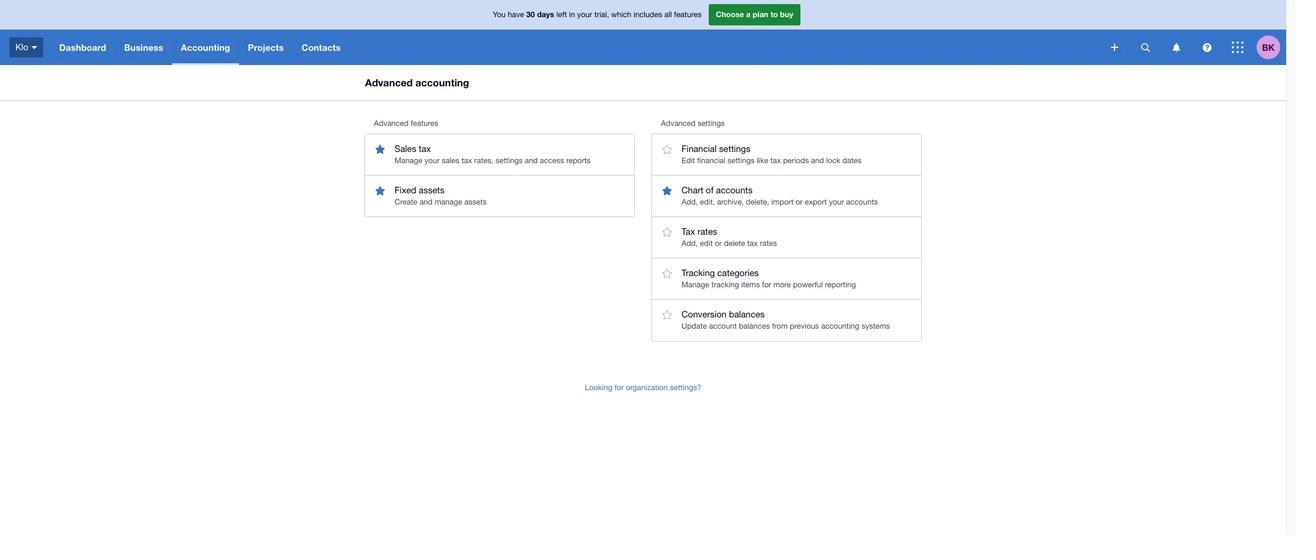 Task type: locate. For each thing, give the bounding box(es) containing it.
accounting up advanced features
[[416, 76, 469, 89]]

advanced for advanced features
[[374, 119, 409, 128]]

rates
[[698, 227, 718, 237], [760, 239, 777, 248]]

add, down chart
[[682, 198, 698, 206]]

and for chart of accounts
[[811, 156, 824, 165]]

0 vertical spatial assets
[[419, 185, 445, 195]]

1 horizontal spatial manage
[[682, 281, 710, 289]]

manage inside sales tax manage your sales tax rates, settings and access reports
[[395, 156, 423, 165]]

contacts button
[[293, 30, 350, 65]]

or right edit
[[715, 239, 722, 248]]

all
[[665, 10, 672, 19]]

1 vertical spatial accounting
[[821, 322, 860, 331]]

navigation inside banner
[[50, 30, 1103, 65]]

business button
[[115, 30, 172, 65]]

svg image
[[1232, 41, 1244, 53], [1141, 43, 1150, 52], [1112, 44, 1119, 51], [31, 46, 37, 49]]

settings
[[698, 119, 725, 128], [719, 144, 751, 154], [496, 156, 523, 165], [728, 156, 755, 165]]

create
[[395, 198, 418, 206]]

manage inside tracking categories manage tracking items for more powerful reporting
[[682, 281, 710, 289]]

have
[[508, 10, 524, 19]]

1 vertical spatial accounts
[[847, 198, 878, 206]]

for left "more"
[[762, 281, 772, 289]]

edit
[[682, 156, 695, 165]]

1 horizontal spatial and
[[525, 156, 538, 165]]

fixed
[[395, 185, 416, 195]]

conversion
[[682, 310, 727, 320]]

systems
[[862, 322, 890, 331]]

0 horizontal spatial and
[[420, 198, 433, 206]]

periods
[[783, 156, 809, 165]]

1 vertical spatial your
[[425, 156, 440, 165]]

trial,
[[595, 10, 609, 19]]

and right create
[[420, 198, 433, 206]]

includes
[[634, 10, 662, 19]]

0 vertical spatial your
[[577, 10, 593, 19]]

1 vertical spatial add,
[[682, 239, 698, 248]]

svg image
[[1173, 43, 1180, 52], [1203, 43, 1212, 52]]

your right export
[[829, 198, 844, 206]]

add, down the tax on the right top
[[682, 239, 698, 248]]

1 horizontal spatial rates
[[760, 239, 777, 248]]

and
[[525, 156, 538, 165], [811, 156, 824, 165], [420, 198, 433, 206]]

or
[[796, 198, 803, 206], [715, 239, 722, 248]]

tracking
[[682, 268, 715, 278]]

0 horizontal spatial manage
[[395, 156, 423, 165]]

30
[[527, 10, 535, 19]]

0 horizontal spatial or
[[715, 239, 722, 248]]

assets
[[419, 185, 445, 195], [465, 198, 487, 206]]

1 add, from the top
[[682, 198, 698, 206]]

0 vertical spatial manage
[[395, 156, 423, 165]]

tax right delete
[[748, 239, 758, 248]]

1 horizontal spatial for
[[762, 281, 772, 289]]

0 horizontal spatial your
[[425, 156, 440, 165]]

accounting
[[416, 76, 469, 89], [821, 322, 860, 331]]

your inside chart of accounts add, edit, archive, delete, import or export your accounts
[[829, 198, 844, 206]]

your
[[577, 10, 593, 19], [425, 156, 440, 165], [829, 198, 844, 206]]

navigation
[[50, 30, 1103, 65]]

for inside tracking categories manage tracking items for more powerful reporting
[[762, 281, 772, 289]]

manage down sales on the top of the page
[[395, 156, 423, 165]]

1 horizontal spatial accounting
[[821, 322, 860, 331]]

advanced for advanced accounting
[[365, 76, 413, 89]]

conversion balances update account balances from previous accounting systems
[[682, 310, 890, 331]]

1 vertical spatial or
[[715, 239, 722, 248]]

tracking
[[712, 281, 739, 289]]

or inside tax rates add, edit or delete tax rates
[[715, 239, 722, 248]]

1 svg image from the left
[[1173, 43, 1180, 52]]

accounting left systems
[[821, 322, 860, 331]]

more
[[774, 281, 791, 289]]

or left export
[[796, 198, 803, 206]]

manage
[[395, 156, 423, 165], [682, 281, 710, 289]]

advanced accounting
[[365, 76, 469, 89]]

you have 30 days left in your trial, which includes all features
[[493, 10, 702, 19]]

your left the sales
[[425, 156, 440, 165]]

advanced up advanced features
[[365, 76, 413, 89]]

0 horizontal spatial assets
[[419, 185, 445, 195]]

and left access
[[525, 156, 538, 165]]

advanced up sales on the top of the page
[[374, 119, 409, 128]]

a
[[747, 10, 751, 19]]

assets up manage
[[419, 185, 445, 195]]

manage down tracking in the right of the page
[[682, 281, 710, 289]]

export
[[805, 198, 827, 206]]

which
[[611, 10, 632, 19]]

features right all
[[674, 10, 702, 19]]

tax right the sales
[[462, 156, 472, 165]]

2 horizontal spatial and
[[811, 156, 824, 165]]

tax
[[419, 144, 431, 154], [462, 156, 472, 165], [771, 156, 781, 165], [748, 239, 758, 248]]

tax inside financial settings edit financial settings like tax periods and lock dates
[[771, 156, 781, 165]]

advanced settings
[[661, 119, 725, 128]]

business
[[124, 42, 163, 53]]

1 horizontal spatial or
[[796, 198, 803, 206]]

1 vertical spatial manage
[[682, 281, 710, 289]]

0 vertical spatial accounting
[[416, 76, 469, 89]]

1 horizontal spatial svg image
[[1203, 43, 1212, 52]]

features
[[674, 10, 702, 19], [411, 119, 438, 128]]

rates,
[[474, 156, 494, 165]]

sales
[[442, 156, 460, 165]]

2 add, from the top
[[682, 239, 698, 248]]

accounts up archive,
[[716, 185, 753, 195]]

2 horizontal spatial your
[[829, 198, 844, 206]]

and left lock in the right of the page
[[811, 156, 824, 165]]

chart
[[682, 185, 704, 195]]

settings inside sales tax manage your sales tax rates, settings and access reports
[[496, 156, 523, 165]]

0 vertical spatial add,
[[682, 198, 698, 206]]

tax inside tax rates add, edit or delete tax rates
[[748, 239, 758, 248]]

assets right manage
[[465, 198, 487, 206]]

and inside sales tax manage your sales tax rates, settings and access reports
[[525, 156, 538, 165]]

svg image inside klo popup button
[[31, 46, 37, 49]]

0 vertical spatial rates
[[698, 227, 718, 237]]

your right the in
[[577, 10, 593, 19]]

like
[[757, 156, 769, 165]]

manage
[[435, 198, 462, 206]]

bk
[[1263, 42, 1275, 52]]

balances up account
[[729, 310, 765, 320]]

0 horizontal spatial svg image
[[1173, 43, 1180, 52]]

sales
[[395, 144, 416, 154]]

financial settings edit financial settings like tax periods and lock dates
[[682, 144, 862, 165]]

and inside fixed assets create and manage assets
[[420, 198, 433, 206]]

2 vertical spatial your
[[829, 198, 844, 206]]

of
[[706, 185, 714, 195]]

your inside sales tax manage your sales tax rates, settings and access reports
[[425, 156, 440, 165]]

0 horizontal spatial features
[[411, 119, 438, 128]]

0 vertical spatial features
[[674, 10, 702, 19]]

banner containing bk
[[0, 0, 1287, 65]]

1 horizontal spatial features
[[674, 10, 702, 19]]

for
[[762, 281, 772, 289], [615, 383, 624, 392]]

accounts down dates
[[847, 198, 878, 206]]

features up sales on the top of the page
[[411, 119, 438, 128]]

1 vertical spatial assets
[[465, 198, 487, 206]]

choose a plan to buy
[[716, 10, 794, 19]]

0 vertical spatial or
[[796, 198, 803, 206]]

add, inside chart of accounts add, edit, archive, delete, import or export your accounts
[[682, 198, 698, 206]]

1 vertical spatial rates
[[760, 239, 777, 248]]

navigation containing dashboard
[[50, 30, 1103, 65]]

in
[[569, 10, 575, 19]]

accounts
[[716, 185, 753, 195], [847, 198, 878, 206]]

tax right like
[[771, 156, 781, 165]]

balances left from
[[739, 322, 770, 331]]

your inside 'you have 30 days left in your trial, which includes all features'
[[577, 10, 593, 19]]

fixed assets create and manage assets
[[395, 185, 487, 206]]

plan
[[753, 10, 769, 19]]

1 horizontal spatial your
[[577, 10, 593, 19]]

advanced up financial
[[661, 119, 696, 128]]

days
[[537, 10, 554, 19]]

advanced for advanced settings
[[661, 119, 696, 128]]

manage for tracking
[[682, 281, 710, 289]]

rates up edit
[[698, 227, 718, 237]]

balances
[[729, 310, 765, 320], [739, 322, 770, 331]]

1 horizontal spatial assets
[[465, 198, 487, 206]]

rates right delete
[[760, 239, 777, 248]]

add,
[[682, 198, 698, 206], [682, 239, 698, 248]]

and inside financial settings edit financial settings like tax periods and lock dates
[[811, 156, 824, 165]]

0 vertical spatial for
[[762, 281, 772, 289]]

or inside chart of accounts add, edit, archive, delete, import or export your accounts
[[796, 198, 803, 206]]

0 horizontal spatial for
[[615, 383, 624, 392]]

banner
[[0, 0, 1287, 65]]

tracking categories manage tracking items for more powerful reporting
[[682, 268, 856, 289]]

0 vertical spatial accounts
[[716, 185, 753, 195]]

for right looking
[[615, 383, 624, 392]]

archive,
[[717, 198, 744, 206]]

advanced
[[365, 76, 413, 89], [374, 119, 409, 128], [661, 119, 696, 128]]

0 horizontal spatial rates
[[698, 227, 718, 237]]



Task type: vqa. For each thing, say whether or not it's contained in the screenshot.
buy
yes



Task type: describe. For each thing, give the bounding box(es) containing it.
advanced features
[[374, 119, 438, 128]]

add, inside tax rates add, edit or delete tax rates
[[682, 239, 698, 248]]

manage for sales
[[395, 156, 423, 165]]

dashboard
[[59, 42, 106, 53]]

features inside 'you have 30 days left in your trial, which includes all features'
[[674, 10, 702, 19]]

reports
[[566, 156, 591, 165]]

update
[[682, 322, 707, 331]]

financial
[[682, 144, 717, 154]]

lock
[[826, 156, 841, 165]]

reporting
[[825, 281, 856, 289]]

delete
[[724, 239, 745, 248]]

settings?
[[670, 383, 702, 392]]

klo button
[[0, 30, 50, 65]]

accounting
[[181, 42, 230, 53]]

to
[[771, 10, 778, 19]]

klo
[[15, 42, 28, 52]]

choose
[[716, 10, 744, 19]]

projects
[[248, 42, 284, 53]]

0 horizontal spatial accounts
[[716, 185, 753, 195]]

2 svg image from the left
[[1203, 43, 1212, 52]]

financial
[[697, 156, 726, 165]]

bk button
[[1257, 30, 1287, 65]]

import
[[772, 198, 794, 206]]

edit,
[[700, 198, 715, 206]]

organization
[[626, 383, 668, 392]]

1 vertical spatial features
[[411, 119, 438, 128]]

1 vertical spatial for
[[615, 383, 624, 392]]

categories
[[718, 268, 759, 278]]

0 horizontal spatial accounting
[[416, 76, 469, 89]]

tax right sales on the top of the page
[[419, 144, 431, 154]]

projects button
[[239, 30, 293, 65]]

dates
[[843, 156, 862, 165]]

sales tax manage your sales tax rates, settings and access reports
[[395, 144, 591, 165]]

items
[[742, 281, 760, 289]]

1 horizontal spatial accounts
[[847, 198, 878, 206]]

looking for organization settings? link
[[576, 377, 710, 400]]

chart of accounts add, edit, archive, delete, import or export your accounts
[[682, 185, 878, 206]]

account
[[709, 322, 737, 331]]

accounting button
[[172, 30, 239, 65]]

tax rates add, edit or delete tax rates
[[682, 227, 777, 248]]

edit
[[700, 239, 713, 248]]

0 vertical spatial balances
[[729, 310, 765, 320]]

and for fixed assets
[[525, 156, 538, 165]]

access
[[540, 156, 564, 165]]

delete,
[[746, 198, 769, 206]]

looking
[[585, 383, 613, 392]]

buy
[[780, 10, 794, 19]]

you
[[493, 10, 506, 19]]

looking for organization settings?
[[585, 383, 702, 392]]

previous
[[790, 322, 819, 331]]

dashboard link
[[50, 30, 115, 65]]

tax
[[682, 227, 695, 237]]

contacts
[[302, 42, 341, 53]]

from
[[772, 322, 788, 331]]

powerful
[[793, 281, 823, 289]]

accounting inside conversion balances update account balances from previous accounting systems
[[821, 322, 860, 331]]

left
[[557, 10, 567, 19]]

1 vertical spatial balances
[[739, 322, 770, 331]]



